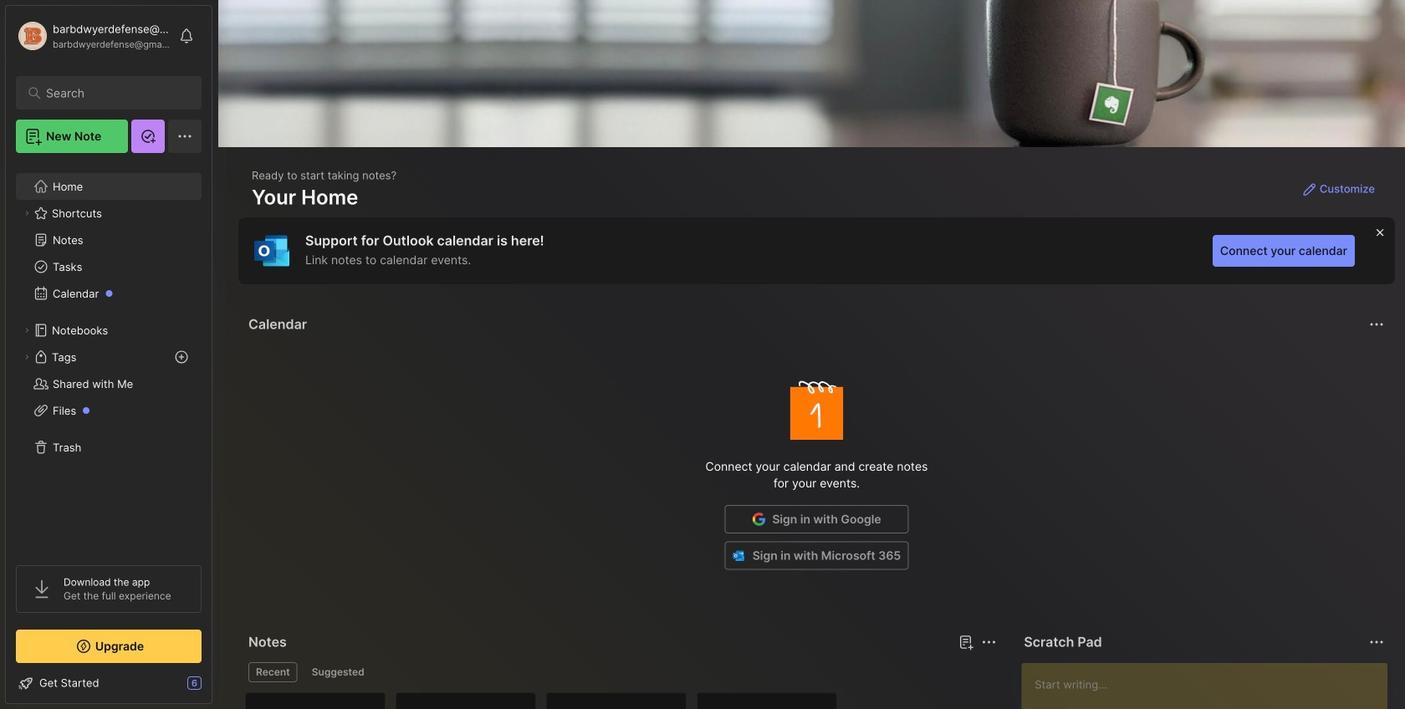 Task type: vqa. For each thing, say whether or not it's contained in the screenshot.
click to collapse image
yes



Task type: locate. For each thing, give the bounding box(es) containing it.
none search field inside main element
[[46, 83, 179, 103]]

0 horizontal spatial more actions field
[[977, 631, 1001, 654]]

0 vertical spatial more actions field
[[1365, 313, 1389, 336]]

tree inside main element
[[6, 163, 212, 551]]

tab
[[248, 663, 298, 683], [304, 663, 372, 683]]

1 horizontal spatial tab
[[304, 663, 372, 683]]

2 tab from the left
[[304, 663, 372, 683]]

tab list
[[248, 663, 994, 683]]

1 horizontal spatial more actions field
[[1365, 313, 1389, 336]]

0 horizontal spatial tab
[[248, 663, 298, 683]]

1 tab from the left
[[248, 663, 298, 683]]

main element
[[0, 0, 218, 709]]

expand tags image
[[22, 352, 32, 362]]

tree
[[6, 163, 212, 551]]

click to collapse image
[[211, 679, 224, 699]]

More actions field
[[1365, 313, 1389, 336], [977, 631, 1001, 654]]

expand notebooks image
[[22, 325, 32, 335]]

row group
[[245, 693, 848, 709]]

1 vertical spatial more actions field
[[977, 631, 1001, 654]]

None search field
[[46, 83, 179, 103]]



Task type: describe. For each thing, give the bounding box(es) containing it.
Start writing… text field
[[1035, 663, 1387, 709]]

Account field
[[16, 19, 171, 53]]

Search text field
[[46, 85, 179, 101]]

Help and Learning task checklist field
[[6, 670, 212, 697]]

more actions image
[[979, 633, 999, 653]]



